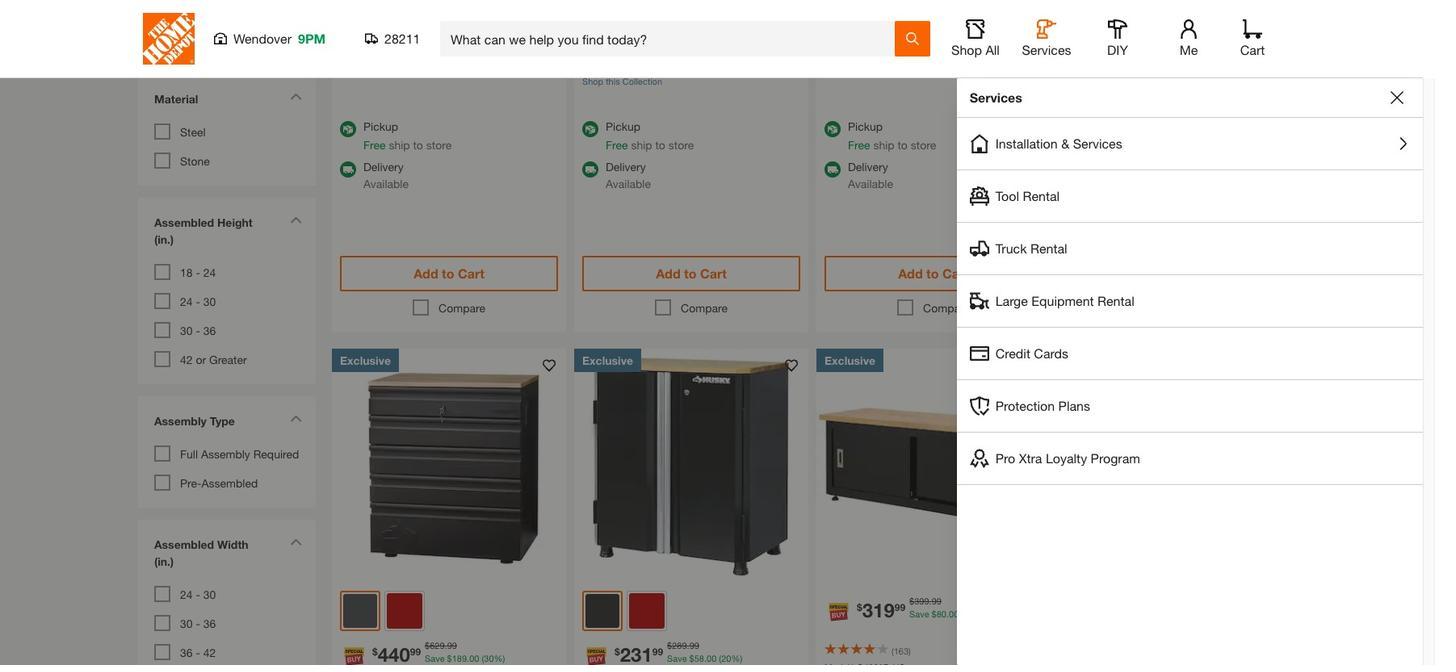 Task type: vqa. For each thing, say whether or not it's contained in the screenshot.
4th SHIP from left
yes



Task type: locate. For each thing, give the bounding box(es) containing it.
- for second 24 - 30 link from the top of the page
[[196, 588, 200, 602]]

1 add to cart button from the left
[[340, 256, 558, 291]]

pre-assembled link
[[180, 477, 258, 490]]

1 vertical spatial 24 - 30 link
[[180, 588, 216, 602]]

24 right 18
[[203, 266, 216, 280]]

h down base
[[1195, 53, 1203, 67]]

1 horizontal spatial in
[[1257, 36, 1265, 50]]

0 vertical spatial (in.)
[[154, 233, 174, 246]]

30 - 36 for 2nd 30 - 36 link from the bottom of the page
[[180, 324, 216, 338]]

42 or greater
[[180, 353, 247, 367]]

(28
[[1099, 53, 1114, 67]]

1 available shipping image from the left
[[582, 161, 599, 177]]

0 vertical spatial 36
[[203, 324, 216, 338]]

available for pickup image
[[340, 121, 356, 137], [582, 121, 599, 137], [1067, 121, 1083, 137]]

30 up '36 - 42' link
[[180, 617, 193, 631]]

0 horizontal spatial d)
[[740, 56, 751, 70]]

0 horizontal spatial this
[[606, 76, 620, 86]]

ready-to-assemble 24-gauge steel freestanding garage cabinet in black (30.5 in. w x 72 in. h x 18.3 in. d) link
[[582, 8, 801, 71]]

0 vertical spatial 30 - 36
[[180, 324, 216, 338]]

%) right the 58
[[731, 654, 743, 664]]

0 vertical spatial 42
[[180, 353, 193, 367]]

1 vertical spatial 30 - 36
[[180, 617, 216, 631]]

delivery available for available shipping icon for ready-to-assemble 24-gauge steel freestanding garage cabinet in black (30.5 in. w x 72 in. h x 18.3 in. d)
[[606, 160, 651, 190]]

add to cart
[[414, 265, 485, 281], [656, 265, 727, 281], [898, 265, 969, 281], [1141, 265, 1212, 281]]

services right &
[[1073, 136, 1123, 151]]

assembly type link
[[146, 405, 308, 442]]

truck
[[996, 241, 1027, 256]]

to- inside the ready-to-assemble 24-gauge steel freestanding garage cabinet in black (30.5 in. w x 72 in. h x 18.3 in. d) shop this collection
[[619, 22, 634, 36]]

available for pickup image right installation
[[1067, 121, 1083, 137]]

exclusive for 'heavy duty 18-gauge steel 5-drawer black garage base cabinet' image
[[340, 353, 391, 367]]

d) inside the ready-to-assemble 24-gauge steel freestanding garage cabinet in black (30.5 in. w x 72 in. h x 18.3 in. d) shop this collection
[[740, 56, 751, 70]]

2 horizontal spatial available shipping image
[[1067, 161, 1083, 177]]

00 right 80
[[949, 609, 959, 620]]

30 - 36 up '36 - 42' link
[[180, 617, 216, 631]]

1 horizontal spatial d)
[[1256, 53, 1267, 67]]

shop this collection link
[[825, 31, 905, 42], [1067, 72, 1147, 83], [582, 76, 662, 86]]

red image for $ 289 . 99 save $ 58 . 00 ( 20 %)
[[629, 593, 665, 629]]

1 30 - 36 link from the top
[[180, 324, 216, 338]]

0 horizontal spatial 00
[[469, 654, 479, 664]]

ready- up the drawer at the right of page
[[1067, 19, 1104, 33]]

ready- inside the ready-to-assemble 24-gauge steel 1- drawer 2-door garage base cabinet in black (28 in. w x 32.8 in. h x 18.3 in. d) shop this collection
[[1067, 19, 1104, 33]]

assembled down full assembly required in the bottom of the page
[[202, 477, 258, 490]]

2 30 - 36 from the top
[[180, 617, 216, 631]]

cards
[[1034, 346, 1069, 361]]

1 vertical spatial 42
[[203, 646, 216, 660]]

gauge for garage
[[1188, 19, 1222, 33]]

to- inside the ready-to-assemble 24-gauge steel 1- drawer 2-door garage base cabinet in black (28 in. w x 32.8 in. h x 18.3 in. d) shop this collection
[[1104, 19, 1118, 33]]

( for $ 399 . 99 save $ 80 . 00 (
[[962, 609, 964, 620]]

163
[[894, 646, 909, 656]]

30 inside $ 629 . 99 save $ 189 . 00 ( 30 %)
[[484, 654, 494, 664]]

2 horizontal spatial steel
[[1225, 19, 1250, 33]]

1 add to cart from the left
[[414, 265, 485, 281]]

( left )
[[892, 646, 894, 656]]

pickup for first add to cart button from right
[[1091, 119, 1125, 133]]

add to cart for first add to cart button from right
[[1141, 265, 1212, 281]]

( inside $ 629 . 99 save $ 189 . 00 ( 30 %)
[[482, 654, 484, 664]]

pro xtra loyalty program link
[[957, 433, 1423, 485]]

%) inside $ 289 . 99 save $ 58 . 00 ( 20 %)
[[731, 654, 743, 664]]

2 pickup free ship to store from the left
[[606, 119, 694, 151]]

free for 2nd add to cart button from the right
[[848, 138, 870, 151]]

0 vertical spatial rental
[[1023, 188, 1060, 204]]

1 30 - 36 from the top
[[180, 324, 216, 338]]

30 - 36 link
[[180, 324, 216, 338], [180, 617, 216, 631]]

2 available shipping image from the left
[[825, 161, 841, 177]]

2 add from the left
[[656, 265, 681, 281]]

save down 399
[[910, 609, 929, 620]]

garage inside the ready-to-assemble 24-gauge steel freestanding garage cabinet in black (30.5 in. w x 72 in. h x 18.3 in. d) shop this collection
[[651, 39, 688, 53]]

shop all button
[[950, 19, 1002, 58]]

24- inside the ready-to-assemble 24-gauge steel freestanding garage cabinet in black (30.5 in. w x 72 in. h x 18.3 in. d) shop this collection
[[686, 22, 703, 36]]

4 ship from the left
[[1116, 138, 1137, 151]]

pickup
[[364, 119, 398, 133], [606, 119, 641, 133], [848, 119, 883, 133], [1091, 119, 1125, 133]]

1 horizontal spatial delivery available
[[606, 160, 651, 190]]

0 vertical spatial 30 - 36 link
[[180, 324, 216, 338]]

in. right 32.8 at the top right of the page
[[1180, 53, 1192, 67]]

steel inside the ready-to-assemble 24-gauge steel 1- drawer 2-door garage base cabinet in black (28 in. w x 32.8 in. h x 18.3 in. d) shop this collection
[[1225, 19, 1250, 33]]

assembled for width
[[154, 538, 214, 552]]

30 right 189
[[484, 654, 494, 664]]

3 ship from the left
[[874, 138, 895, 151]]

ready- for ready-to-assemble 24-gauge steel 1- drawer 2-door garage base cabinet in black (28 in. w x 32.8 in. h x 18.3 in. d)
[[1067, 19, 1104, 33]]

2 vertical spatial assembled
[[154, 538, 214, 552]]

1 horizontal spatial h
[[1195, 53, 1203, 67]]

2 horizontal spatial collection
[[1107, 72, 1147, 83]]

( right the 58
[[719, 654, 722, 664]]

exclusive for steel storage bench in black (48 in. w x 20 in. h x 18 in. d) image
[[825, 353, 876, 367]]

5 - from the top
[[196, 617, 200, 631]]

4 add from the left
[[1141, 265, 1165, 281]]

30 - 36 up or
[[180, 324, 216, 338]]

00 inside $ 629 . 99 save $ 189 . 00 ( 30 %)
[[469, 654, 479, 664]]

$ 289 . 99 save $ 58 . 00 ( 20 %)
[[667, 640, 743, 664]]

garage up 32.8 at the top right of the page
[[1145, 36, 1182, 50]]

1 store from the left
[[426, 138, 452, 151]]

( for $ 289 . 99 save $ 58 . 00 ( 20 %)
[[719, 654, 722, 664]]

protection plans link
[[957, 381, 1423, 432]]

black inside the ready-to-assemble 24-gauge steel 1- drawer 2-door garage base cabinet in black (28 in. w x 32.8 in. h x 18.3 in. d) shop this collection
[[1067, 53, 1095, 67]]

delivery
[[364, 160, 404, 173], [606, 160, 646, 173], [848, 160, 888, 173], [1091, 160, 1131, 173]]

0 horizontal spatial available shipping image
[[582, 161, 599, 177]]

24 down assembled width (in.)
[[180, 588, 193, 602]]

1 red image from the left
[[387, 593, 423, 629]]

credit cards link
[[957, 328, 1423, 380]]

store for available for pickup image
[[911, 138, 936, 151]]

2 vertical spatial rental
[[1098, 293, 1135, 309]]

( right 80
[[962, 609, 964, 620]]

2 delivery from the left
[[606, 160, 646, 173]]

2 ship from the left
[[631, 138, 652, 151]]

ready-
[[1067, 19, 1104, 33], [582, 22, 619, 36]]

24 down 18
[[180, 295, 193, 309]]

00 right the 58
[[707, 654, 717, 664]]

0 horizontal spatial w
[[626, 56, 636, 70]]

2 horizontal spatial available
[[848, 177, 893, 190]]

1 horizontal spatial 18.3
[[1216, 53, 1238, 67]]

4 pickup free ship to store from the left
[[1091, 119, 1179, 151]]

w inside the ready-to-assemble 24-gauge steel 1- drawer 2-door garage base cabinet in black (28 in. w x 32.8 in. h x 18.3 in. d) shop this collection
[[1132, 53, 1143, 67]]

%) inside $ 629 . 99 save $ 189 . 00 ( 30 %)
[[494, 654, 505, 664]]

1 horizontal spatial red image
[[629, 593, 665, 629]]

1 horizontal spatial gauge
[[1188, 19, 1222, 33]]

ready- up freestanding
[[582, 22, 619, 36]]

4 pickup from the left
[[1091, 119, 1125, 133]]

available for second available shipping icon
[[848, 177, 893, 190]]

6 - from the top
[[196, 646, 200, 660]]

2 (in.) from the top
[[154, 555, 174, 569]]

save down 289 on the left bottom of page
[[667, 654, 687, 664]]

30 - 36 link up or
[[180, 324, 216, 338]]

ready- inside the ready-to-assemble 24-gauge steel freestanding garage cabinet in black (30.5 in. w x 72 in. h x 18.3 in. d) shop this collection
[[582, 22, 619, 36]]

assembly up the pre-assembled link
[[201, 448, 250, 461]]

cart for second add to cart button
[[700, 265, 727, 281]]

save inside $ 289 . 99 save $ 58 . 00 ( 20 %)
[[667, 654, 687, 664]]

( inside '$ 399 . 99 save $ 80 . 00 ('
[[962, 609, 964, 620]]

ship
[[389, 138, 410, 151], [631, 138, 652, 151], [874, 138, 895, 151], [1116, 138, 1137, 151]]

58
[[695, 654, 704, 664]]

3 - from the top
[[196, 324, 200, 338]]

2 available for pickup image from the left
[[582, 121, 599, 137]]

free
[[364, 138, 386, 151], [606, 138, 628, 151], [848, 138, 870, 151], [1091, 138, 1113, 151]]

0 horizontal spatial black
[[746, 39, 774, 53]]

0 vertical spatial 24 - 30 link
[[180, 295, 216, 309]]

0 horizontal spatial assemble
[[634, 22, 683, 36]]

red image
[[387, 593, 423, 629], [629, 593, 665, 629]]

3 available shipping image from the left
[[1067, 161, 1083, 177]]

0 horizontal spatial 24-
[[686, 22, 703, 36]]

x
[[1146, 53, 1152, 67], [1207, 53, 1212, 67], [639, 56, 645, 70], [690, 56, 696, 70]]

0 horizontal spatial %)
[[494, 654, 505, 664]]

d) down 1-
[[1256, 53, 1267, 67]]

0 horizontal spatial gauge
[[703, 22, 737, 36]]

99 right the 629
[[447, 640, 457, 651]]

1 horizontal spatial 00
[[707, 654, 717, 664]]

99 inside '$ 399 . 99 save $ 80 . 00 ('
[[932, 596, 942, 606]]

available for pickup image
[[825, 121, 841, 137]]

shop inside the ready-to-assemble 24-gauge steel freestanding garage cabinet in black (30.5 in. w x 72 in. h x 18.3 in. d) shop this collection
[[582, 76, 604, 86]]

24 - 30 link down assembled width (in.)
[[180, 588, 216, 602]]

18.3
[[1216, 53, 1238, 67], [699, 56, 721, 70]]

add to cart for 2nd add to cart button from the right
[[898, 265, 969, 281]]

72
[[648, 56, 661, 70]]

1 horizontal spatial steel
[[740, 22, 766, 36]]

available shipping image
[[582, 161, 599, 177], [825, 161, 841, 177], [1067, 161, 1083, 177]]

0 horizontal spatial save
[[425, 654, 445, 664]]

shop this collection link for ready-to-assemble 24-gauge steel 1- drawer 2-door garage base cabinet in black (28 in. w x 32.8 in. h x 18.3 in. d)
[[1067, 72, 1147, 83]]

in
[[1257, 36, 1265, 50], [734, 39, 743, 53]]

1 horizontal spatial to-
[[1104, 19, 1118, 33]]

2 store from the left
[[669, 138, 694, 151]]

ship for ready-to-assemble 24-gauge steel 1- drawer 2-door garage base cabinet in black (28 in. w x 32.8 in. h x 18.3 in. d)'s available for pickup icon
[[1116, 138, 1137, 151]]

red image right black icon
[[387, 593, 423, 629]]

services left (28
[[1022, 42, 1072, 57]]

delivery for 2nd add to cart button from the right
[[848, 160, 888, 173]]

steel inside the ready-to-assemble 24-gauge steel freestanding garage cabinet in black (30.5 in. w x 72 in. h x 18.3 in. d) shop this collection
[[740, 22, 766, 36]]

in. right 72
[[664, 56, 676, 70]]

gauge
[[1188, 19, 1222, 33], [703, 22, 737, 36]]

pickup free ship to store
[[364, 119, 452, 151], [606, 119, 694, 151], [848, 119, 936, 151], [1091, 119, 1179, 151]]

2 available from the left
[[606, 177, 651, 190]]

stone link
[[180, 154, 210, 168]]

(in.) inside assembled height (in.)
[[154, 233, 174, 246]]

00 inside $ 289 . 99 save $ 58 . 00 ( 20 %)
[[707, 654, 717, 664]]

99
[[932, 596, 942, 606], [895, 602, 906, 614], [447, 640, 457, 651], [690, 640, 700, 651], [410, 646, 421, 658], [653, 646, 663, 658]]

pro xtra loyalty program
[[996, 451, 1141, 466]]

%) right 189
[[494, 654, 505, 664]]

24 - 30
[[180, 295, 216, 309], [180, 588, 216, 602]]

4 - from the top
[[196, 588, 200, 602]]

to-
[[1104, 19, 1118, 33], [619, 22, 634, 36]]

24 - 30 down assembled width (in.)
[[180, 588, 216, 602]]

wendover 9pm
[[233, 31, 326, 46]]

2 exclusive from the left
[[582, 353, 633, 367]]

+ view all
[[155, 30, 204, 44]]

3 add to cart button from the left
[[825, 256, 1043, 291]]

24 - 30 link down 18 - 24 at the left
[[180, 295, 216, 309]]

1 exclusive from the left
[[340, 353, 391, 367]]

large equipment rental link
[[957, 275, 1423, 327]]

1 horizontal spatial black
[[1067, 53, 1095, 67]]

steel storage bench in black (48 in. w x 20 in. h x 18 in. d) image
[[817, 349, 1051, 583]]

1 delivery from the left
[[364, 160, 404, 173]]

2 free from the left
[[606, 138, 628, 151]]

ready-to-assemble 24-gauge steel 2-door garage base cabinet in black (28 in. w x 32.8 in. h x 18.3 in. d) image
[[574, 349, 809, 583]]

available shipping image for ready-to-assemble 24-gauge steel 1- drawer 2-door garage base cabinet in black (28 in. w x 32.8 in. h x 18.3 in. d)
[[1067, 161, 1083, 177]]

3 free from the left
[[848, 138, 870, 151]]

36 - 42
[[180, 646, 216, 660]]

32.8
[[1155, 53, 1177, 67]]

36 for 2nd 30 - 36 link from the bottom of the page
[[203, 324, 216, 338]]

00 for 189
[[469, 654, 479, 664]]

cabinet
[[1214, 36, 1253, 50], [692, 39, 731, 53]]

2-
[[1107, 36, 1117, 50]]

all inside button
[[986, 42, 1000, 57]]

this inside the ready-to-assemble 24-gauge steel 1- drawer 2-door garage base cabinet in black (28 in. w x 32.8 in. h x 18.3 in. d) shop this collection
[[1091, 72, 1105, 83]]

collection inside the ready-to-assemble 24-gauge steel freestanding garage cabinet in black (30.5 in. w x 72 in. h x 18.3 in. d) shop this collection
[[623, 76, 662, 86]]

h down what can we help you find today? search field
[[679, 56, 687, 70]]

1 horizontal spatial assemble
[[1118, 19, 1168, 33]]

collection inside the ready-to-assemble 24-gauge steel 1- drawer 2-door garage base cabinet in black (28 in. w x 32.8 in. h x 18.3 in. d) shop this collection
[[1107, 72, 1147, 83]]

ship for available for pickup icon corresponding to ready-to-assemble 24-gauge steel freestanding garage cabinet in black (30.5 in. w x 72 in. h x 18.3 in. d)
[[631, 138, 652, 151]]

2 vertical spatial 36
[[180, 646, 193, 660]]

assembled left width
[[154, 538, 214, 552]]

28211
[[385, 31, 420, 46]]

(in.) inside assembled width (in.)
[[154, 555, 174, 569]]

save down the 629
[[425, 654, 445, 664]]

cart link
[[1235, 19, 1271, 58]]

00 for 80
[[949, 609, 959, 620]]

all left the services button
[[986, 42, 1000, 57]]

0 horizontal spatial in
[[734, 39, 743, 53]]

1 vertical spatial 36
[[203, 617, 216, 631]]

0 horizontal spatial red image
[[387, 593, 423, 629]]

shop this collection link for ready-to-assemble 24-gauge steel freestanding garage cabinet in black (30.5 in. w x 72 in. h x 18.3 in. d)
[[582, 76, 662, 86]]

services down shop all
[[970, 90, 1023, 105]]

gauge inside the ready-to-assemble 24-gauge steel freestanding garage cabinet in black (30.5 in. w x 72 in. h x 18.3 in. d) shop this collection
[[703, 22, 737, 36]]

heavy duty 18-gauge steel 5-drawer black garage base cabinet image
[[332, 349, 566, 583]]

- for 18 - 24 link
[[196, 266, 200, 280]]

1 horizontal spatial all
[[986, 42, 1000, 57]]

3 pickup from the left
[[848, 119, 883, 133]]

available for pickup image for ready-to-assemble 24-gauge steel 1- drawer 2-door garage base cabinet in black (28 in. w x 32.8 in. h x 18.3 in. d)
[[1067, 121, 1083, 137]]

3 add to cart from the left
[[898, 265, 969, 281]]

0 vertical spatial 24 - 30
[[180, 295, 216, 309]]

18.3 inside the ready-to-assemble 24-gauge steel 1- drawer 2-door garage base cabinet in black (28 in. w x 32.8 in. h x 18.3 in. d) shop this collection
[[1216, 53, 1238, 67]]

in. right (28
[[1117, 53, 1129, 67]]

garage up 72
[[651, 39, 688, 53]]

$ inside $ 319 99
[[857, 602, 863, 614]]

0 horizontal spatial delivery available
[[364, 160, 409, 190]]

height
[[217, 216, 253, 229]]

menu containing installation & services
[[957, 118, 1423, 486]]

4 delivery from the left
[[1091, 160, 1131, 173]]

menu
[[957, 118, 1423, 486]]

4 store from the left
[[1153, 138, 1179, 151]]

0 horizontal spatial 18.3
[[699, 56, 721, 70]]

18
[[180, 266, 193, 280]]

assembly
[[154, 414, 207, 428], [201, 448, 250, 461]]

assemble up door
[[1118, 19, 1168, 33]]

1 horizontal spatial garage
[[1145, 36, 1182, 50]]

cart for 1st add to cart button from the left
[[458, 265, 485, 281]]

delivery for 1st add to cart button from the left
[[364, 160, 404, 173]]

1 horizontal spatial available shipping image
[[825, 161, 841, 177]]

00
[[949, 609, 959, 620], [469, 654, 479, 664], [707, 654, 717, 664]]

assemble up 72
[[634, 22, 683, 36]]

20
[[722, 654, 731, 664]]

2 horizontal spatial delivery available
[[848, 160, 893, 190]]

24 - 30 link
[[180, 295, 216, 309], [180, 588, 216, 602]]

red image right black image
[[629, 593, 665, 629]]

delivery available for available shipping image
[[364, 160, 409, 190]]

1 horizontal spatial %)
[[731, 654, 743, 664]]

1 horizontal spatial ready-
[[1067, 19, 1104, 33]]

3 available from the left
[[848, 177, 893, 190]]

1 horizontal spatial w
[[1132, 53, 1143, 67]]

00 for 58
[[707, 654, 717, 664]]

3 store from the left
[[911, 138, 936, 151]]

0 vertical spatial services
[[1022, 42, 1072, 57]]

truck rental link
[[957, 223, 1423, 275]]

the home depot logo image
[[143, 13, 195, 65]]

rental for tool rental
[[1023, 188, 1060, 204]]

1 %) from the left
[[494, 654, 505, 664]]

xtra
[[1019, 451, 1043, 466]]

0 horizontal spatial steel
[[180, 125, 206, 139]]

3 delivery available from the left
[[848, 160, 893, 190]]

1 horizontal spatial available
[[606, 177, 651, 190]]

free for first add to cart button from right
[[1091, 138, 1113, 151]]

4 add to cart button from the left
[[1067, 256, 1285, 291]]

2 %) from the left
[[731, 654, 743, 664]]

2 red image from the left
[[629, 593, 665, 629]]

assembled inside assembled height (in.)
[[154, 216, 214, 229]]

shop this collection
[[825, 31, 905, 42]]

drawer
[[1067, 36, 1103, 50]]

1 vertical spatial rental
[[1031, 241, 1068, 256]]

rental right equipment
[[1098, 293, 1135, 309]]

$
[[910, 596, 915, 606], [857, 602, 863, 614], [932, 609, 937, 620], [425, 640, 430, 651], [667, 640, 672, 651], [372, 646, 378, 658], [615, 646, 620, 658], [447, 654, 452, 664], [690, 654, 695, 664]]

30 - 36 link up '36 - 42' link
[[180, 617, 216, 631]]

99 up 80
[[932, 596, 942, 606]]

24 - 30 down 18 - 24 at the left
[[180, 295, 216, 309]]

0 horizontal spatial available for pickup image
[[340, 121, 356, 137]]

289
[[672, 640, 687, 651]]

2 pickup from the left
[[606, 119, 641, 133]]

3 exclusive from the left
[[825, 353, 876, 367]]

1 pickup from the left
[[364, 119, 398, 133]]

d) down what can we help you find today? search field
[[740, 56, 751, 70]]

rental
[[1023, 188, 1060, 204], [1031, 241, 1068, 256], [1098, 293, 1135, 309]]

full assembly required
[[180, 448, 299, 461]]

0 vertical spatial assembly
[[154, 414, 207, 428]]

2 delivery available from the left
[[606, 160, 651, 190]]

319
[[863, 599, 895, 622]]

width
[[217, 538, 249, 552]]

1 horizontal spatial save
[[667, 654, 687, 664]]

cart
[[1241, 42, 1265, 57], [458, 265, 485, 281], [700, 265, 727, 281], [943, 265, 969, 281], [1185, 265, 1212, 281]]

0 horizontal spatial h
[[679, 56, 687, 70]]

w down freestanding
[[626, 56, 636, 70]]

w
[[1132, 53, 1143, 67], [626, 56, 636, 70]]

1 ship from the left
[[389, 138, 410, 151]]

99 inside $ 629 . 99 save $ 189 . 00 ( 30 %)
[[447, 640, 457, 651]]

save inside $ 629 . 99 save $ 189 . 00 ( 30 %)
[[425, 654, 445, 664]]

(in.) for assembled width (in.)
[[154, 555, 174, 569]]

0 vertical spatial assembled
[[154, 216, 214, 229]]

0 horizontal spatial cabinet
[[692, 39, 731, 53]]

2 vertical spatial services
[[1073, 136, 1123, 151]]

24- inside the ready-to-assemble 24-gauge steel 1- drawer 2-door garage base cabinet in black (28 in. w x 32.8 in. h x 18.3 in. d) shop this collection
[[1171, 19, 1188, 33]]

in. down freestanding
[[611, 56, 622, 70]]

h inside the ready-to-assemble 24-gauge steel 1- drawer 2-door garage base cabinet in black (28 in. w x 32.8 in. h x 18.3 in. d) shop this collection
[[1195, 53, 1203, 67]]

1 pickup free ship to store from the left
[[364, 119, 452, 151]]

1 horizontal spatial compare
[[681, 301, 728, 315]]

h
[[1195, 53, 1203, 67], [679, 56, 687, 70]]

2 horizontal spatial shop this collection link
[[1067, 72, 1147, 83]]

cabinet inside the ready-to-assemble 24-gauge steel freestanding garage cabinet in black (30.5 in. w x 72 in. h x 18.3 in. d) shop this collection
[[692, 39, 731, 53]]

assembled inside assembled width (in.)
[[154, 538, 214, 552]]

0 horizontal spatial 42
[[180, 353, 193, 367]]

0 vertical spatial 24
[[203, 266, 216, 280]]

0 horizontal spatial collection
[[623, 76, 662, 86]]

3 delivery from the left
[[848, 160, 888, 173]]

2 horizontal spatial 00
[[949, 609, 959, 620]]

me button
[[1163, 19, 1215, 58]]

1 (in.) from the top
[[154, 233, 174, 246]]

99 left 399
[[895, 602, 906, 614]]

gauge inside the ready-to-assemble 24-gauge steel 1- drawer 2-door garage base cabinet in black (28 in. w x 32.8 in. h x 18.3 in. d) shop this collection
[[1188, 19, 1222, 33]]

00 inside '$ 399 . 99 save $ 80 . 00 ('
[[949, 609, 959, 620]]

1 available from the left
[[364, 177, 409, 190]]

pickup for 2nd add to cart button from the right
[[848, 119, 883, 133]]

available for available shipping icon for ready-to-assemble 24-gauge steel freestanding garage cabinet in black (30.5 in. w x 72 in. h x 18.3 in. d)
[[606, 177, 651, 190]]

collection
[[865, 31, 905, 42], [1107, 72, 1147, 83], [623, 76, 662, 86]]

2 - from the top
[[196, 295, 200, 309]]

1 vertical spatial 30 - 36 link
[[180, 617, 216, 631]]

assembled up 18
[[154, 216, 214, 229]]

rental right tool
[[1023, 188, 1060, 204]]

-
[[196, 266, 200, 280], [196, 295, 200, 309], [196, 324, 200, 338], [196, 588, 200, 602], [196, 617, 200, 631], [196, 646, 200, 660]]

save inside '$ 399 . 99 save $ 80 . 00 ('
[[910, 609, 929, 620]]

assemble inside the ready-to-assemble 24-gauge steel freestanding garage cabinet in black (30.5 in. w x 72 in. h x 18.3 in. d) shop this collection
[[634, 22, 683, 36]]

add to cart for second add to cart button
[[656, 265, 727, 281]]

1 delivery available from the left
[[364, 160, 409, 190]]

to- up 2-
[[1104, 19, 1118, 33]]

3 available for pickup image from the left
[[1067, 121, 1083, 137]]

1 - from the top
[[196, 266, 200, 280]]

1 horizontal spatial available for pickup image
[[582, 121, 599, 137]]

18.3 right me
[[1216, 53, 1238, 67]]

assemble inside the ready-to-assemble 24-gauge steel 1- drawer 2-door garage base cabinet in black (28 in. w x 32.8 in. h x 18.3 in. d) shop this collection
[[1118, 19, 1168, 33]]

99 up the 58
[[690, 640, 700, 651]]

x down base
[[1207, 53, 1212, 67]]

24
[[203, 266, 216, 280], [180, 295, 193, 309], [180, 588, 193, 602]]

to- for drawer
[[1104, 19, 1118, 33]]

assembly up full
[[154, 414, 207, 428]]

rental right truck
[[1031, 241, 1068, 256]]

available for pickup image up available shipping image
[[340, 121, 356, 137]]

to- for garage
[[619, 22, 634, 36]]

to- up freestanding
[[619, 22, 634, 36]]

30
[[203, 295, 216, 309], [180, 324, 193, 338], [203, 588, 216, 602], [180, 617, 193, 631], [484, 654, 494, 664]]

( right 189
[[482, 654, 484, 664]]

( inside $ 289 . 99 save $ 58 . 00 ( 20 %)
[[719, 654, 722, 664]]

30 up '42 or greater' link
[[180, 324, 193, 338]]

2 horizontal spatial save
[[910, 609, 929, 620]]

save for 289
[[667, 654, 687, 664]]

18 - 24 link
[[180, 266, 216, 280]]

1 horizontal spatial 42
[[203, 646, 216, 660]]

1 horizontal spatial cabinet
[[1214, 36, 1253, 50]]

99 inside $ 319 99
[[895, 602, 906, 614]]

24- for 18.3
[[686, 22, 703, 36]]

2 vertical spatial 24
[[180, 588, 193, 602]]

4 free from the left
[[1091, 138, 1113, 151]]

1 vertical spatial (in.)
[[154, 555, 174, 569]]

gauge for black
[[703, 22, 737, 36]]

18.3 down what can we help you find today? search field
[[699, 56, 721, 70]]

w down door
[[1132, 53, 1143, 67]]

exclusive
[[340, 353, 391, 367], [582, 353, 633, 367], [825, 353, 876, 367], [1067, 353, 1118, 367]]

0 horizontal spatial available
[[364, 177, 409, 190]]

available for pickup image down (30.5
[[582, 121, 599, 137]]

0 horizontal spatial to-
[[619, 22, 634, 36]]

w inside the ready-to-assemble 24-gauge steel freestanding garage cabinet in black (30.5 in. w x 72 in. h x 18.3 in. d) shop this collection
[[626, 56, 636, 70]]

30 down assembled width (in.)
[[203, 588, 216, 602]]

1 horizontal spatial 24-
[[1171, 19, 1188, 33]]

2 horizontal spatial this
[[1091, 72, 1105, 83]]

2 add to cart from the left
[[656, 265, 727, 281]]

available for available shipping image
[[364, 177, 409, 190]]

2 horizontal spatial compare
[[923, 301, 970, 315]]

0 horizontal spatial garage
[[651, 39, 688, 53]]

0 horizontal spatial ready-
[[582, 22, 619, 36]]

program
[[1091, 451, 1141, 466]]

- for second 30 - 36 link
[[196, 617, 200, 631]]

1 24 - 30 link from the top
[[180, 295, 216, 309]]

store for ready-to-assemble 24-gauge steel 1- drawer 2-door garage base cabinet in black (28 in. w x 32.8 in. h x 18.3 in. d)'s available for pickup icon
[[1153, 138, 1179, 151]]

4 add to cart from the left
[[1141, 265, 1212, 281]]

1 free from the left
[[364, 138, 386, 151]]

0 horizontal spatial shop this collection link
[[582, 76, 662, 86]]

2 horizontal spatial available for pickup image
[[1067, 121, 1083, 137]]

all right view
[[192, 30, 204, 44]]

black
[[746, 39, 774, 53], [1067, 53, 1095, 67]]

18.3 inside the ready-to-assemble 24-gauge steel freestanding garage cabinet in black (30.5 in. w x 72 in. h x 18.3 in. d) shop this collection
[[699, 56, 721, 70]]

00 right 189
[[469, 654, 479, 664]]

0 horizontal spatial compare
[[439, 301, 485, 315]]

1 vertical spatial 24 - 30
[[180, 588, 216, 602]]



Task type: describe. For each thing, give the bounding box(es) containing it.
feedback link image
[[1414, 273, 1436, 360]]

1 vertical spatial assembly
[[201, 448, 250, 461]]

1 horizontal spatial shop this collection link
[[825, 31, 905, 42]]

assembled for height
[[154, 216, 214, 229]]

base
[[1185, 36, 1211, 50]]

)
[[909, 646, 911, 656]]

80
[[937, 609, 947, 620]]

steel for ready-to-assemble 24-gauge steel 1- drawer 2-door garage base cabinet in black (28 in. w x 32.8 in. h x 18.3 in. d)
[[1225, 19, 1250, 33]]

cart for 2nd add to cart button from the right
[[943, 265, 969, 281]]

equipment
[[1032, 293, 1094, 309]]

store for available for pickup icon corresponding to ready-to-assemble 24-gauge steel freestanding garage cabinet in black (30.5 in. w x 72 in. h x 18.3 in. d)
[[669, 138, 694, 151]]

full assembly required link
[[180, 448, 299, 461]]

this inside the ready-to-assemble 24-gauge steel freestanding garage cabinet in black (30.5 in. w x 72 in. h x 18.3 in. d) shop this collection
[[606, 76, 620, 86]]

pre-assembled
[[180, 477, 258, 490]]

pickup for 1st add to cart button from the left
[[364, 119, 398, 133]]

99 inside $ 289 . 99 save $ 58 . 00 ( 20 %)
[[690, 640, 700, 651]]

d) inside the ready-to-assemble 24-gauge steel 1- drawer 2-door garage base cabinet in black (28 in. w x 32.8 in. h x 18.3 in. d) shop this collection
[[1256, 53, 1267, 67]]

ship for 3rd available for pickup icon from the right
[[389, 138, 410, 151]]

greater
[[209, 353, 247, 367]]

wendover
[[233, 31, 292, 46]]

x left 32.8 at the top right of the page
[[1146, 53, 1152, 67]]

2 add to cart button from the left
[[582, 256, 801, 291]]

0 horizontal spatial all
[[192, 30, 204, 44]]

services inside button
[[1073, 136, 1123, 151]]

$ 319 99
[[857, 599, 906, 622]]

tool rental
[[996, 188, 1060, 204]]

services inside button
[[1022, 42, 1072, 57]]

large equipment rental
[[996, 293, 1135, 309]]

save for 629
[[425, 654, 445, 664]]

assemble for garage
[[634, 22, 683, 36]]

in inside the ready-to-assemble 24-gauge steel 1- drawer 2-door garage base cabinet in black (28 in. w x 32.8 in. h x 18.3 in. d) shop this collection
[[1257, 36, 1265, 50]]

shop all
[[952, 42, 1000, 57]]

delivery available for second available shipping icon
[[848, 160, 893, 190]]

drawer close image
[[1391, 91, 1404, 104]]

What can we help you find today? search field
[[451, 22, 894, 56]]

3 add from the left
[[898, 265, 923, 281]]

4 exclusive from the left
[[1067, 353, 1118, 367]]

or
[[196, 353, 206, 367]]

free for second add to cart button
[[606, 138, 628, 151]]

add to cart for 1st add to cart button from the left
[[414, 265, 485, 281]]

black image
[[343, 594, 377, 628]]

x left 72
[[639, 56, 645, 70]]

1-
[[1253, 19, 1264, 33]]

+
[[155, 30, 162, 44]]

material link
[[146, 82, 308, 120]]

assemble for drawer
[[1118, 19, 1168, 33]]

36 - 42 link
[[180, 646, 216, 660]]

ready- for ready-to-assemble 24-gauge steel freestanding garage cabinet in black (30.5 in. w x 72 in. h x 18.3 in. d)
[[582, 22, 619, 36]]

18 - 24
[[180, 266, 216, 280]]

1 vertical spatial 24
[[180, 295, 193, 309]]

2 compare from the left
[[681, 301, 728, 315]]

$ 399 . 99 save $ 80 . 00 (
[[910, 596, 964, 620]]

30 down 18 - 24 at the left
[[203, 295, 216, 309]]

- for 2nd 30 - 36 link from the bottom of the page
[[196, 324, 200, 338]]

+ view all link
[[146, 19, 308, 54]]

available for pickup image for ready-to-assemble 24-gauge steel freestanding garage cabinet in black (30.5 in. w x 72 in. h x 18.3 in. d)
[[582, 121, 599, 137]]

truck rental
[[996, 241, 1068, 256]]

me
[[1180, 42, 1198, 57]]

assembled width (in.) link
[[146, 528, 308, 582]]

diy
[[1108, 42, 1128, 57]]

assembled width (in.)
[[154, 538, 249, 569]]

freestanding
[[582, 39, 648, 53]]

2 24 - 30 from the top
[[180, 588, 216, 602]]

installation & services button
[[957, 118, 1423, 170]]

loyalty
[[1046, 451, 1088, 466]]

99 left 289 on the left bottom of page
[[653, 646, 663, 658]]

credit cards
[[996, 346, 1069, 361]]

shop inside shop all button
[[952, 42, 982, 57]]

h inside the ready-to-assemble 24-gauge steel freestanding garage cabinet in black (30.5 in. w x 72 in. h x 18.3 in. d) shop this collection
[[679, 56, 687, 70]]

protection plans
[[996, 398, 1091, 414]]

$ 629 . 99 save $ 189 . 00 ( 30 %)
[[425, 640, 505, 664]]

ready-to-assemble 24-gauge steel 1- drawer 2-door garage base cabinet in black (28 in. w x 32.8 in. h x 18.3 in. d) link
[[1067, 4, 1285, 68]]

2 24 - 30 link from the top
[[180, 588, 216, 602]]

ship for available for pickup image
[[874, 138, 895, 151]]

1 vertical spatial assembled
[[202, 477, 258, 490]]

1 vertical spatial services
[[970, 90, 1023, 105]]

shop inside the ready-to-assemble 24-gauge steel 1- drawer 2-door garage base cabinet in black (28 in. w x 32.8 in. h x 18.3 in. d) shop this collection
[[1067, 72, 1088, 83]]

36 for second 30 - 36 link
[[203, 617, 216, 631]]

services button
[[1021, 19, 1073, 58]]

3 compare from the left
[[923, 301, 970, 315]]

save for 399
[[910, 609, 929, 620]]

1 available for pickup image from the left
[[340, 121, 356, 137]]

1 add from the left
[[414, 265, 438, 281]]

door
[[1117, 36, 1142, 50]]

in. right me
[[1241, 53, 1253, 67]]

pro
[[996, 451, 1016, 466]]

plans
[[1059, 398, 1091, 414]]

in. down what can we help you find today? search field
[[725, 56, 736, 70]]

large
[[996, 293, 1028, 309]]

rental for truck rental
[[1031, 241, 1068, 256]]

pickup for second add to cart button
[[606, 119, 641, 133]]

30 - 36 for second 30 - 36 link
[[180, 617, 216, 631]]

protection
[[996, 398, 1055, 414]]

2 30 - 36 link from the top
[[180, 617, 216, 631]]

stone
[[180, 154, 210, 168]]

tool rental link
[[957, 170, 1423, 222]]

%) for $ 629 . 99 save $ 189 . 00 ( 30 %)
[[494, 654, 505, 664]]

tool
[[996, 188, 1020, 204]]

cart for first add to cart button from right
[[1185, 265, 1212, 281]]

ready-to-assemble 24-gauge steel freestanding garage cabinet in black (30.5 in. w x 72 in. h x 18.3 in. d) shop this collection
[[582, 22, 774, 86]]

42 or greater link
[[180, 353, 247, 367]]

5 in. caster kit for ready-to-assemble steel garage base cabinets image
[[1059, 349, 1293, 583]]

assembly inside assembly type link
[[154, 414, 207, 428]]

1 horizontal spatial collection
[[865, 31, 905, 42]]

red image for $ 629 . 99 save $ 189 . 00 ( 30 %)
[[387, 593, 423, 629]]

1 24 - 30 from the top
[[180, 295, 216, 309]]

installation & services
[[996, 136, 1123, 151]]

3 pickup free ship to store from the left
[[848, 119, 936, 151]]

24- for 32.8
[[1171, 19, 1188, 33]]

type
[[210, 414, 235, 428]]

(in.) for assembled height (in.)
[[154, 233, 174, 246]]

cart inside cart link
[[1241, 42, 1265, 57]]

&
[[1062, 136, 1070, 151]]

store for 3rd available for pickup icon from the right
[[426, 138, 452, 151]]

diy button
[[1092, 19, 1144, 58]]

black inside the ready-to-assemble 24-gauge steel freestanding garage cabinet in black (30.5 in. w x 72 in. h x 18.3 in. d) shop this collection
[[746, 39, 774, 53]]

- for '36 - 42' link
[[196, 646, 200, 660]]

available shipping image for ready-to-assemble 24-gauge steel freestanding garage cabinet in black (30.5 in. w x 72 in. h x 18.3 in. d)
[[582, 161, 599, 177]]

full
[[180, 448, 198, 461]]

credit
[[996, 346, 1031, 361]]

steel for ready-to-assemble 24-gauge steel freestanding garage cabinet in black (30.5 in. w x 72 in. h x 18.3 in. d)
[[740, 22, 766, 36]]

pre-
[[180, 477, 202, 490]]

x down what can we help you find today? search field
[[690, 56, 696, 70]]

free for 1st add to cart button from the left
[[364, 138, 386, 151]]

delivery for second add to cart button
[[606, 160, 646, 173]]

(30.5
[[582, 56, 607, 70]]

28211 button
[[365, 31, 421, 47]]

99 left the 629
[[410, 646, 421, 658]]

1 horizontal spatial this
[[848, 31, 863, 42]]

%) for $ 289 . 99 save $ 58 . 00 ( 20 %)
[[731, 654, 743, 664]]

( for $ 629 . 99 save $ 189 . 00 ( 30 %)
[[482, 654, 484, 664]]

exclusive for "ready-to-assemble 24-gauge steel 2-door garage base cabinet in black (28 in. w x 32.8 in. h x 18.3 in. d)" image
[[582, 353, 633, 367]]

189
[[452, 654, 467, 664]]

required
[[253, 448, 299, 461]]

1 compare from the left
[[439, 301, 485, 315]]

- for second 24 - 30 link from the bottom
[[196, 295, 200, 309]]

steel link
[[180, 125, 206, 139]]

black image
[[586, 594, 620, 628]]

cabinet inside the ready-to-assemble 24-gauge steel 1- drawer 2-door garage base cabinet in black (28 in. w x 32.8 in. h x 18.3 in. d) shop this collection
[[1214, 36, 1253, 50]]

installation
[[996, 136, 1058, 151]]

garage inside the ready-to-assemble 24-gauge steel 1- drawer 2-door garage base cabinet in black (28 in. w x 32.8 in. h x 18.3 in. d) shop this collection
[[1145, 36, 1182, 50]]

399
[[915, 596, 930, 606]]

assembled height (in.)
[[154, 216, 253, 246]]

in inside the ready-to-assemble 24-gauge steel freestanding garage cabinet in black (30.5 in. w x 72 in. h x 18.3 in. d) shop this collection
[[734, 39, 743, 53]]

view
[[165, 30, 189, 44]]

629
[[430, 640, 445, 651]]

material
[[154, 92, 198, 106]]

available shipping image
[[340, 161, 356, 177]]

ready-to-assemble 24-gauge steel 1- drawer 2-door garage base cabinet in black (28 in. w x 32.8 in. h x 18.3 in. d) shop this collection
[[1067, 19, 1267, 83]]

assembled height (in.) link
[[146, 206, 308, 260]]



